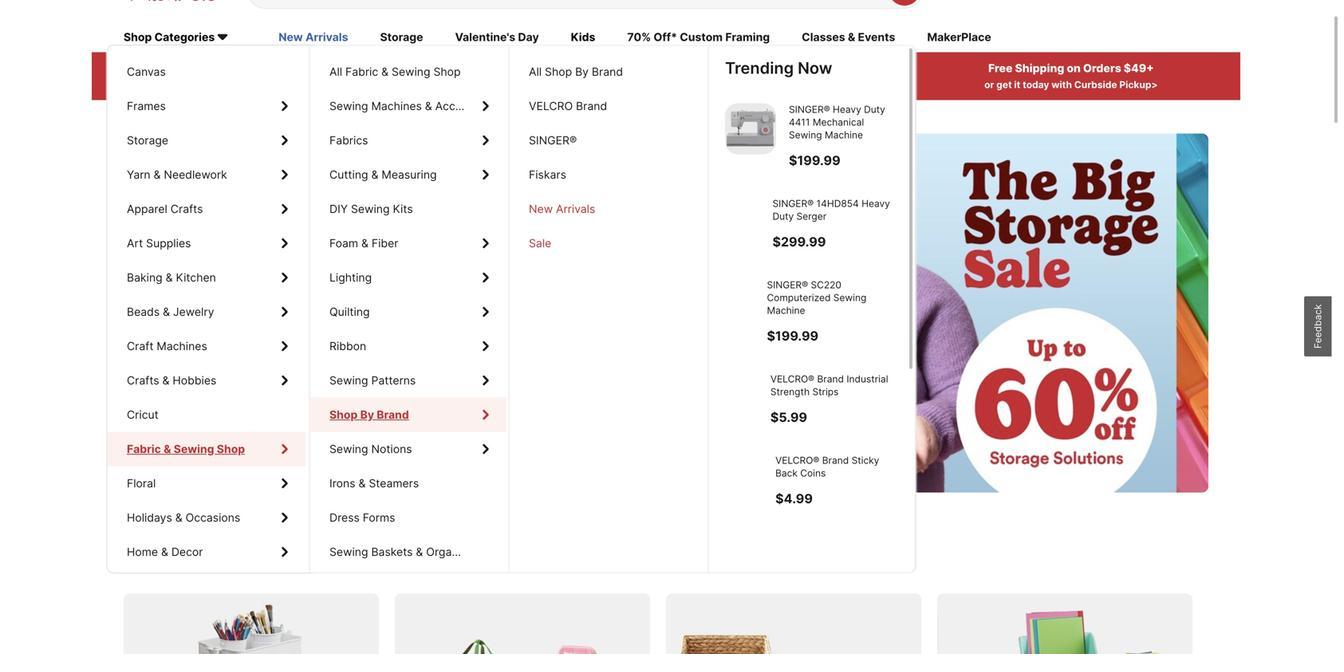 Task type: vqa. For each thing, say whether or not it's contained in the screenshot.
colorful plastic storage bins 'image'
yes



Task type: describe. For each thing, give the bounding box(es) containing it.
free shipping on orders $49+ or get it today with curbside pickup>
[[985, 62, 1158, 91]]

crafts & hobbies link for classes & events
[[108, 363, 306, 398]]

decor for new arrivals
[[171, 545, 203, 559]]

storage link for shop categories
[[108, 123, 306, 158]]

sale
[[529, 237, 552, 250]]

strength
[[833, 386, 873, 398]]

apparel for storage
[[127, 202, 167, 216]]

60%
[[264, 301, 303, 325]]

ribbon
[[329, 339, 366, 353]]

all shop by brand
[[529, 65, 623, 79]]

yarn & needlework link for valentine's day
[[108, 158, 306, 192]]

organization
[[426, 545, 493, 559]]

get
[[997, 79, 1012, 91]]

classes
[[802, 30, 845, 44]]

sewing machines & accessories link
[[310, 89, 507, 123]]

hobbies for classes & events
[[173, 374, 216, 387]]

trending now
[[725, 58, 833, 78]]

kits
[[393, 202, 413, 216]]

machine inside the singer® sc220 computerized sewing machine
[[789, 305, 827, 316]]

craft machines link for kids
[[108, 329, 306, 363]]

brand for velcro® brand industrial strength strips
[[836, 373, 863, 385]]

shop by brand link
[[310, 398, 507, 432]]

floral link for shop categories
[[108, 466, 306, 501]]

art supplies link for storage
[[108, 226, 306, 260]]

decor for valentine's day
[[171, 545, 203, 559]]

floral link for 70% off* custom framing
[[108, 466, 306, 501]]

ready. set. organize!
[[156, 241, 544, 290]]

save on creative storage for every space.
[[124, 548, 509, 572]]

frames for storage
[[127, 99, 166, 113]]

credit
[[679, 79, 708, 91]]

with inside 20% off all regular price purchases with code daily23us. exclusions apply>
[[178, 79, 199, 91]]

frames for valentine's day
[[127, 99, 166, 113]]

sc220
[[833, 279, 864, 291]]

frames link for storage
[[108, 89, 306, 123]]

baking & kitchen link for valentine's day
[[108, 260, 306, 295]]

yarn & needlework for kids
[[127, 168, 227, 182]]

rewards
[[685, 62, 733, 75]]

yarn & needlework for valentine's day
[[127, 168, 227, 182]]

ribbon link
[[310, 329, 507, 363]]

computerized
[[789, 292, 853, 304]]

9%
[[653, 62, 670, 75]]

70% off* custom framing link
[[627, 29, 770, 47]]

lighting
[[329, 271, 372, 284]]

velcro
[[529, 99, 573, 113]]

yarn & needlework link for new arrivals
[[108, 158, 306, 192]]

storage for 70% off* custom framing
[[127, 134, 168, 147]]

daily23us.
[[226, 79, 282, 91]]

1 horizontal spatial storage
[[421, 301, 489, 325]]

floral for storage
[[127, 477, 156, 490]]

singer® for singer® 14hd854 heavy duty serger
[[789, 198, 830, 209]]

fabric & sewing shop for classes & events
[[127, 442, 242, 456]]

custom
[[680, 30, 723, 44]]

14hd854
[[833, 198, 875, 209]]

apply>
[[337, 79, 370, 91]]

holidays for kids
[[127, 511, 172, 525]]

classes & events
[[802, 30, 895, 44]]

apparel crafts for new arrivals
[[127, 202, 203, 216]]

hobbies for shop categories
[[173, 374, 216, 387]]

holidays & occasions link for kids
[[108, 501, 306, 535]]

foam
[[329, 237, 358, 250]]

decor for shop categories
[[171, 545, 203, 559]]

0 vertical spatial by
[[575, 65, 589, 79]]

baking & kitchen link for storage
[[108, 260, 306, 295]]

cricut for 70% off* custom framing
[[127, 408, 159, 422]]

details
[[742, 79, 775, 91]]

cutting & measuring link
[[310, 158, 507, 192]]

new arrivals for bottommost new arrivals link
[[529, 202, 595, 216]]

three water hyacinth baskets in white, brown and tan image
[[666, 594, 921, 654]]

cricut for classes & events
[[127, 408, 159, 422]]

singer® heavy duty 4411 mechanical sewing machine
[[789, 104, 885, 141]]

duty inside singer® heavy duty 4411 mechanical sewing machine
[[864, 104, 885, 115]]

beads & jewelry link for kids
[[108, 295, 306, 329]]

crafts & hobbies for 70% off* custom framing
[[127, 374, 216, 387]]

kids
[[571, 30, 595, 44]]

apparel crafts link for classes & events
[[108, 192, 306, 226]]

frames for 70% off* custom framing
[[127, 99, 166, 113]]

fabric for storage
[[127, 442, 160, 456]]

1 vertical spatial on
[[174, 548, 197, 572]]

singer® for singer® heavy duty 4411 mechanical sewing machine
[[789, 104, 830, 115]]

brand up your
[[592, 65, 623, 79]]

on inside free shipping on orders $49+ or get it today with curbside pickup>
[[1067, 62, 1081, 75]]

diy sewing kits
[[329, 202, 413, 216]]

diy sewing kits link
[[310, 192, 507, 226]]

code
[[201, 79, 224, 91]]

fabric & sewing shop for shop categories
[[127, 442, 242, 456]]

now
[[798, 58, 833, 78]]

art supplies link for kids
[[108, 226, 306, 260]]

jewelry for shop categories
[[173, 305, 214, 319]]

yarn for classes & events
[[127, 168, 150, 182]]

1 vertical spatial new arrivals link
[[510, 192, 706, 226]]

baking & kitchen link for shop categories
[[108, 260, 306, 295]]

cricut link for classes & events
[[108, 398, 306, 432]]

valentine's day link
[[455, 29, 539, 47]]

sewing baskets & organization
[[329, 545, 493, 559]]

lighting link
[[310, 260, 507, 295]]

save
[[124, 548, 169, 572]]

cutting
[[329, 168, 368, 182]]

decor for storage
[[171, 545, 203, 559]]

4411
[[789, 116, 810, 128]]

dress
[[329, 511, 360, 525]]

valentine's
[[455, 30, 516, 44]]

art supplies link for 70% off* custom framing
[[108, 226, 306, 260]]

cutting & measuring
[[329, 168, 437, 182]]

colorful plastic storage bins image
[[937, 594, 1193, 654]]

holidays & occasions for classes & events
[[127, 511, 240, 525]]

patterns
[[371, 374, 416, 387]]

today
[[1023, 79, 1049, 91]]

baskets
[[371, 545, 413, 559]]

$299.99
[[789, 234, 842, 250]]

baking & kitchen link for new arrivals
[[108, 260, 306, 295]]

occasions for storage
[[186, 511, 240, 525]]

all fabric & sewing shop link
[[310, 55, 507, 89]]

quilting link
[[310, 295, 507, 329]]

fabric for 70% off* custom framing
[[127, 442, 160, 456]]

beads & jewelry for kids
[[127, 305, 214, 319]]

supplies for kids
[[146, 237, 191, 250]]

baking & kitchen for storage
[[127, 271, 216, 284]]

floral link for storage
[[108, 466, 306, 501]]

all fabric & sewing shop
[[329, 65, 461, 79]]

occasions for valentine's day
[[186, 511, 240, 525]]

$4.99
[[789, 504, 826, 519]]

cricut for shop categories
[[127, 408, 159, 422]]

canvas for kids
[[127, 65, 166, 79]]

frames link for shop categories
[[108, 89, 306, 123]]

beads for kids
[[127, 305, 160, 319]]

singer® sc220 computerized sewing machine
[[789, 279, 889, 316]]

categories
[[154, 30, 215, 44]]

art supplies for valentine's day
[[127, 237, 191, 250]]

apparel for new arrivals
[[127, 202, 167, 216]]

home for new arrivals
[[127, 545, 158, 559]]

sewing patterns link
[[310, 363, 507, 398]]

frames link for classes & events
[[108, 89, 306, 123]]

framing
[[725, 30, 770, 44]]

baking for new arrivals
[[127, 271, 162, 284]]

storage link for valentine's day
[[108, 123, 306, 158]]

$5.99
[[789, 422, 826, 438]]

irons & steamers
[[329, 477, 419, 490]]

off*
[[654, 30, 677, 44]]

crafts & hobbies for new arrivals
[[127, 374, 216, 387]]

20% off all regular price purchases with code daily23us. exclusions apply>
[[174, 62, 374, 91]]

beads & jewelry link for shop categories
[[108, 295, 306, 329]]

frames for new arrivals
[[127, 99, 166, 113]]

for
[[359, 548, 385, 572]]

all for all shop by brand
[[529, 65, 542, 79]]

events
[[858, 30, 895, 44]]

sewing machines & accessories
[[329, 99, 499, 113]]

art supplies for new arrivals
[[127, 237, 191, 250]]

dress forms
[[329, 511, 395, 525]]

beads & jewelry for valentine's day
[[127, 305, 214, 319]]

classes & events link
[[802, 29, 895, 47]]

or
[[985, 79, 994, 91]]

occasions for kids
[[186, 511, 240, 525]]

art for kids
[[127, 237, 143, 250]]

frames link for new arrivals
[[108, 89, 306, 123]]

canvas link for storage
[[108, 55, 306, 89]]

shipping
[[1015, 62, 1065, 75]]

irons & steamers link
[[310, 466, 507, 501]]

floral for shop categories
[[127, 477, 156, 490]]

to
[[240, 301, 259, 325]]

1 vertical spatial storage
[[282, 548, 354, 572]]

holidays for valentine's day
[[127, 511, 172, 525]]

0 horizontal spatial new arrivals link
[[279, 29, 348, 47]]

apparel crafts for 70% off* custom framing
[[127, 202, 203, 216]]

baking for valentine's day
[[127, 271, 162, 284]]

curbside
[[1074, 79, 1117, 91]]

exclusions
[[285, 79, 335, 91]]

home & decor link for new arrivals
[[108, 535, 306, 569]]

sewing baskets & organization link
[[310, 535, 507, 569]]

fabric for kids
[[127, 442, 160, 456]]

apparel for shop categories
[[127, 202, 167, 216]]

in
[[672, 62, 683, 75]]

cricut link for 70% off* custom framing
[[108, 398, 306, 432]]

decor for kids
[[171, 545, 203, 559]]

apparel crafts link for valentine's day
[[108, 192, 306, 226]]

back
[[819, 480, 842, 492]]

baking & kitchen for valentine's day
[[127, 271, 216, 284]]

fiber
[[372, 237, 398, 250]]

white rolling cart with art supplies image
[[124, 594, 379, 654]]

measuring
[[382, 168, 437, 182]]

brand for velcro brand
[[576, 99, 607, 113]]

baking for storage
[[127, 271, 162, 284]]



Task type: locate. For each thing, give the bounding box(es) containing it.
1 with from the left
[[178, 79, 199, 91]]

shop by brand
[[329, 408, 409, 422]]

home & decor
[[127, 545, 203, 559], [127, 545, 203, 559], [127, 545, 203, 559], [127, 545, 203, 559], [127, 545, 203, 559], [127, 545, 203, 559], [127, 545, 203, 559], [127, 545, 203, 559]]

art for new arrivals
[[127, 237, 143, 250]]

home & decor link for shop categories
[[108, 535, 306, 569]]

velcro® inside velcro® brand sticky back coins
[[789, 467, 833, 479]]

1 vertical spatial new arrivals
[[529, 202, 595, 216]]

jewelry for valentine's day
[[173, 305, 214, 319]]

beads & jewelry for classes & events
[[127, 305, 214, 319]]

sale link
[[510, 226, 706, 260]]

fabric & sewing shop link
[[108, 432, 306, 466], [108, 432, 306, 466], [108, 432, 306, 466], [108, 432, 306, 466], [108, 432, 306, 466], [108, 432, 306, 466], [108, 432, 306, 466], [108, 432, 306, 466]]

fiskars link
[[510, 158, 706, 192]]

free
[[988, 62, 1013, 75]]

yarn & needlework link for shop categories
[[108, 158, 306, 192]]

craft machines
[[127, 339, 207, 353], [127, 339, 207, 353], [127, 339, 207, 353], [127, 339, 207, 353], [127, 339, 207, 353], [127, 339, 207, 353], [127, 339, 207, 353], [127, 339, 207, 353]]

singer® up computerized
[[789, 279, 830, 291]]

with inside free shipping on orders $49+ or get it today with curbside pickup>
[[1052, 79, 1072, 91]]

all up 'when'
[[529, 65, 542, 79]]

jewelry for classes & events
[[173, 305, 214, 319]]

valentine's day
[[455, 30, 539, 44]]

1 vertical spatial by
[[360, 408, 374, 422]]

all inside 20% off all regular price purchases with code daily23us. exclusions apply>
[[221, 62, 236, 75]]

singer® inside the singer® sc220 computerized sewing machine
[[789, 279, 830, 291]]

on
[[1067, 62, 1081, 75], [174, 548, 197, 572]]

holiday storage containers image
[[395, 594, 650, 654]]

sewing patterns
[[329, 374, 416, 387]]

fabrics
[[329, 134, 368, 147]]

needlework for 70% off* custom framing
[[164, 168, 227, 182]]

holidays for new arrivals
[[127, 511, 172, 525]]

0 vertical spatial duty
[[864, 104, 885, 115]]

1 vertical spatial velcro®
[[789, 467, 833, 479]]

yarn & needlework for 70% off* custom framing
[[127, 168, 227, 182]]

regular
[[239, 62, 282, 75]]

storage for shop categories
[[127, 134, 168, 147]]

holidays & occasions link
[[108, 501, 306, 535], [108, 501, 306, 535], [108, 501, 306, 535], [108, 501, 306, 535], [108, 501, 306, 535], [108, 501, 306, 535], [108, 501, 306, 535], [108, 501, 306, 535]]

velcro brand
[[529, 99, 607, 113]]

item undefined image for velcro® brand sticky back coins
[[725, 467, 776, 518]]

yarn & needlework link for classes & events
[[108, 158, 306, 192]]

holidays & occasions link for classes & events
[[108, 501, 306, 535]]

3 item undefined image from the top
[[725, 279, 776, 330]]

on right save on the bottom
[[174, 548, 197, 572]]

art supplies for classes & events
[[127, 237, 191, 250]]

1 vertical spatial heavy
[[789, 211, 818, 222]]

item undefined image left strips
[[725, 373, 776, 424]]

baking & kitchen link for 70% off* custom framing
[[108, 260, 306, 295]]

singer® down velcro
[[529, 134, 577, 147]]

beads & jewelry
[[127, 305, 214, 319], [127, 305, 214, 319], [127, 305, 214, 319], [127, 305, 214, 319], [127, 305, 214, 319], [127, 305, 214, 319], [127, 305, 214, 319], [127, 305, 214, 319]]

singer® inside singer® link
[[529, 134, 577, 147]]

yarn & needlework link
[[108, 158, 306, 192], [108, 158, 306, 192], [108, 158, 306, 192], [108, 158, 306, 192], [108, 158, 306, 192], [108, 158, 306, 192], [108, 158, 306, 192], [108, 158, 306, 192]]

arrivals down fiskars
[[556, 202, 595, 216]]

fabric & sewing shop link for classes & events
[[108, 432, 306, 466]]

canvas for new arrivals
[[127, 65, 166, 79]]

2 item undefined image from the top
[[725, 197, 776, 249]]

heavy up mechanical at right
[[833, 104, 861, 115]]

jewelry for kids
[[173, 305, 214, 319]]

70%
[[627, 30, 651, 44]]

kitchen for classes & events
[[176, 271, 216, 284]]

1 vertical spatial machine
[[789, 305, 827, 316]]

0 horizontal spatial all
[[221, 62, 236, 75]]

storage down organize!
[[421, 301, 489, 325]]

card.³
[[710, 79, 740, 91]]

brand up strength
[[836, 373, 863, 385]]

dress forms link
[[310, 501, 507, 535]]

floral link for valentine's day
[[108, 466, 306, 501]]

frames link for kids
[[108, 89, 306, 123]]

with right today on the top of page
[[1052, 79, 1072, 91]]

art
[[127, 237, 143, 250], [127, 237, 143, 250], [127, 237, 143, 250], [127, 237, 143, 250], [127, 237, 143, 250], [127, 237, 143, 250], [127, 237, 143, 250], [127, 237, 143, 250]]

canvas link for shop categories
[[108, 55, 306, 89]]

holidays & occasions link for 70% off* custom framing
[[108, 501, 306, 535]]

velcro® brand sticky back coins
[[789, 467, 870, 492]]

2 $199.99 from the top
[[789, 328, 841, 344]]

singer® 14hd854 heavy duty serger
[[789, 198, 875, 222]]

cricut link for kids
[[108, 398, 306, 432]]

beads & jewelry for storage
[[127, 305, 214, 319]]

singer® for singer®
[[529, 134, 577, 147]]

2 velcro® from the top
[[789, 467, 833, 479]]

2 with from the left
[[1052, 79, 1072, 91]]

jewelry for new arrivals
[[173, 305, 214, 319]]

supplies
[[146, 237, 191, 250], [146, 237, 191, 250], [146, 237, 191, 250], [146, 237, 191, 250], [146, 237, 191, 250], [146, 237, 191, 250], [146, 237, 191, 250], [146, 237, 191, 250]]

machine down mechanical at right
[[825, 129, 863, 141]]

$49+
[[1124, 62, 1154, 75]]

item undefined image down details
[[725, 103, 776, 154]]

5 item undefined image from the top
[[725, 467, 776, 518]]

by up sewing notions
[[360, 408, 374, 422]]

new arrivals down fiskars
[[529, 202, 595, 216]]

organize!
[[367, 241, 544, 290]]

storage for classes & events
[[127, 134, 168, 147]]

industrial
[[789, 386, 831, 398]]

baking & kitchen for new arrivals
[[127, 271, 216, 284]]

new up sale
[[529, 202, 553, 216]]

machine inside singer® heavy duty 4411 mechanical sewing machine
[[825, 129, 863, 141]]

0 horizontal spatial new arrivals
[[279, 30, 348, 44]]

$199.99
[[789, 153, 841, 168], [789, 328, 841, 344]]

item undefined image for singer® 14hd854 heavy duty serger
[[725, 197, 776, 249]]

sticky
[[789, 480, 817, 492]]

baking & kitchen for classes & events
[[127, 271, 216, 284]]

beads for shop categories
[[127, 305, 160, 319]]

yarn & needlework
[[127, 168, 227, 182], [127, 168, 227, 182], [127, 168, 227, 182], [127, 168, 227, 182], [127, 168, 227, 182], [127, 168, 227, 182], [127, 168, 227, 182], [127, 168, 227, 182]]

0 horizontal spatial duty
[[820, 211, 842, 222]]

heavy inside singer® 14hd854 heavy duty serger
[[789, 211, 818, 222]]

floral for kids
[[127, 477, 156, 490]]

home & decor link for valentine's day
[[108, 535, 306, 569]]

0 vertical spatial storage
[[421, 301, 489, 325]]

item undefined image left the $299.99
[[725, 197, 776, 249]]

0 horizontal spatial arrivals
[[306, 30, 348, 44]]

orders
[[1083, 62, 1122, 75]]

crafts & hobbies link for valentine's day
[[108, 363, 306, 398]]

the big storage sale up to 60% off storage solutions with woman holding plastic containers image
[[124, 134, 1209, 493]]

craft for kids
[[127, 339, 154, 353]]

1 horizontal spatial with
[[1052, 79, 1072, 91]]

all right off
[[221, 62, 236, 75]]

machine
[[825, 129, 863, 141], [789, 305, 827, 316]]

brand down patterns
[[377, 408, 409, 422]]

apparel crafts for classes & events
[[127, 202, 203, 216]]

yarn for storage
[[127, 168, 150, 182]]

4 item undefined image from the top
[[725, 373, 776, 424]]

canvas for valentine's day
[[127, 65, 166, 79]]

supplies for storage
[[146, 237, 191, 250]]

velcro® inside velcro® brand industrial strength strips
[[789, 373, 833, 385]]

new arrivals link up price
[[279, 29, 348, 47]]

0 horizontal spatial storage
[[282, 548, 354, 572]]

arrivals up purchases
[[306, 30, 348, 44]]

1 horizontal spatial arrivals
[[556, 202, 595, 216]]

item undefined image left sticky
[[725, 467, 776, 518]]

storage for storage
[[127, 134, 168, 147]]

yarn & needlework link for kids
[[108, 158, 306, 192]]

1 $199.99 from the top
[[789, 153, 841, 168]]

cricut link
[[108, 398, 306, 432], [108, 398, 306, 432], [108, 398, 306, 432], [108, 398, 306, 432], [108, 398, 306, 432], [108, 398, 306, 432], [108, 398, 306, 432], [108, 398, 306, 432]]

new arrivals up price
[[279, 30, 348, 44]]

1 vertical spatial arrivals
[[556, 202, 595, 216]]

0 vertical spatial on
[[1067, 62, 1081, 75]]

apparel crafts for valentine's day
[[127, 202, 203, 216]]

ready.
[[156, 241, 277, 290]]

floral link
[[108, 466, 306, 501], [108, 466, 306, 501], [108, 466, 306, 501], [108, 466, 306, 501], [108, 466, 306, 501], [108, 466, 306, 501], [108, 466, 306, 501], [108, 466, 306, 501]]

beads & jewelry for 70% off* custom framing
[[127, 305, 214, 319]]

cricut for valentine's day
[[127, 408, 159, 422]]

earn
[[625, 62, 650, 75]]

by up you
[[575, 65, 589, 79]]

0 horizontal spatial on
[[174, 548, 197, 572]]

sewing
[[392, 65, 430, 79], [329, 99, 368, 113], [789, 129, 822, 141], [351, 202, 390, 216], [855, 292, 889, 304], [329, 374, 368, 387], [173, 442, 212, 456], [173, 442, 212, 456], [173, 442, 212, 456], [173, 442, 212, 456], [173, 442, 212, 456], [173, 442, 212, 456], [173, 442, 212, 456], [174, 442, 214, 456], [329, 442, 368, 456], [329, 545, 368, 559]]

home & decor for classes & events
[[127, 545, 203, 559]]

1 vertical spatial duty
[[820, 211, 842, 222]]

foam & fiber
[[329, 237, 398, 250]]

singer® inside singer® heavy duty 4411 mechanical sewing machine
[[789, 104, 830, 115]]

earn 9% in rewards when you use your michaels™ credit card.³ details & apply>
[[538, 62, 820, 91]]

craft machines for shop categories
[[127, 339, 207, 353]]

0 horizontal spatial with
[[178, 79, 199, 91]]

brand down use
[[576, 99, 607, 113]]

1 horizontal spatial all
[[329, 65, 342, 79]]

$199.99 down computerized
[[789, 328, 841, 344]]

sewing inside singer® heavy duty 4411 mechanical sewing machine
[[789, 129, 822, 141]]

strips
[[789, 399, 815, 410]]

item undefined image left computerized
[[725, 279, 776, 330]]

1 horizontal spatial by
[[575, 65, 589, 79]]

off
[[308, 301, 332, 325]]

on up the curbside
[[1067, 62, 1081, 75]]

heavy up the $299.99
[[789, 211, 818, 222]]

craft machines link for shop categories
[[108, 329, 306, 363]]

essential
[[337, 301, 416, 325]]

decor for classes & events
[[171, 545, 203, 559]]

kitchen for kids
[[176, 271, 216, 284]]

home for valentine's day
[[127, 545, 158, 559]]

diy
[[329, 202, 348, 216]]

shop
[[124, 30, 152, 44], [434, 65, 461, 79], [545, 65, 572, 79], [329, 408, 358, 422], [215, 442, 242, 456], [215, 442, 242, 456], [215, 442, 242, 456], [215, 442, 242, 456], [215, 442, 242, 456], [215, 442, 242, 456], [215, 442, 242, 456], [217, 442, 245, 456]]

craft for shop categories
[[127, 339, 154, 353]]

1 horizontal spatial heavy
[[833, 104, 861, 115]]

coins
[[844, 480, 870, 492]]

art for shop categories
[[127, 237, 143, 250]]

off
[[201, 62, 219, 75]]

every
[[390, 548, 443, 572]]

duty up mechanical at right
[[864, 104, 885, 115]]

machine down computerized
[[789, 305, 827, 316]]

holidays & occasions link for storage
[[108, 501, 306, 535]]

it
[[1014, 79, 1021, 91]]

notions
[[371, 442, 412, 456]]

0 vertical spatial heavy
[[833, 104, 861, 115]]

0 horizontal spatial new
[[279, 30, 303, 44]]

sewing inside the singer® sc220 computerized sewing machine
[[855, 292, 889, 304]]

creative
[[202, 548, 278, 572]]

velcro® up sticky
[[789, 467, 833, 479]]

baking & kitchen for kids
[[127, 271, 216, 284]]

fabric & sewing shop for storage
[[127, 442, 242, 456]]

& inside earn 9% in rewards when you use your michaels™ credit card.³ details & apply>
[[777, 79, 783, 91]]

occasions for new arrivals
[[186, 511, 240, 525]]

baking & kitchen
[[127, 271, 216, 284], [127, 271, 216, 284], [127, 271, 216, 284], [127, 271, 216, 284], [127, 271, 216, 284], [127, 271, 216, 284], [127, 271, 216, 284], [127, 271, 216, 284]]

needlework for valentine's day
[[164, 168, 227, 182]]

heavy inside singer® heavy duty 4411 mechanical sewing machine
[[833, 104, 861, 115]]

up
[[212, 301, 236, 325]]

fabric & sewing shop link for 70% off* custom framing
[[108, 432, 306, 466]]

0 vertical spatial new arrivals
[[279, 30, 348, 44]]

yarn & needlework for new arrivals
[[127, 168, 227, 182]]

1 horizontal spatial new
[[529, 202, 553, 216]]

0 vertical spatial new
[[279, 30, 303, 44]]

1 horizontal spatial new arrivals
[[529, 202, 595, 216]]

irons
[[329, 477, 355, 490]]

1 velcro® from the top
[[789, 373, 833, 385]]

your
[[605, 79, 626, 91]]

1 item undefined image from the top
[[725, 103, 776, 154]]

canvas for storage
[[127, 65, 166, 79]]

storage down 'dress'
[[282, 548, 354, 572]]

holidays & occasions link for valentine's day
[[108, 501, 306, 535]]

floral link for kids
[[108, 466, 306, 501]]

all up apply>
[[329, 65, 342, 79]]

steamers
[[369, 477, 419, 490]]

brand up coins
[[836, 467, 863, 479]]

fabric
[[345, 65, 378, 79], [127, 442, 160, 456], [127, 442, 160, 456], [127, 442, 160, 456], [127, 442, 160, 456], [127, 442, 160, 456], [127, 442, 160, 456], [127, 442, 160, 456], [127, 442, 161, 456]]

frames link for valentine's day
[[108, 89, 306, 123]]

fiskars
[[529, 168, 566, 182]]

2 horizontal spatial all
[[529, 65, 542, 79]]

1 horizontal spatial duty
[[864, 104, 885, 115]]

1 vertical spatial $199.99
[[789, 328, 841, 344]]

use
[[586, 79, 603, 91]]

new arrivals
[[279, 30, 348, 44], [529, 202, 595, 216]]

holidays & occasions for 70% off* custom framing
[[127, 511, 240, 525]]

kitchen for new arrivals
[[176, 271, 216, 284]]

fabric & sewing shop
[[127, 442, 242, 456], [127, 442, 242, 456], [127, 442, 242, 456], [127, 442, 242, 456], [127, 442, 242, 456], [127, 442, 242, 456], [127, 442, 242, 456], [127, 442, 245, 456]]

new arrivals link down singer® link
[[510, 192, 706, 226]]

0 vertical spatial new arrivals link
[[279, 29, 348, 47]]

duty inside singer® 14hd854 heavy duty serger
[[820, 211, 842, 222]]

holidays & occasions link for shop categories
[[108, 501, 306, 535]]

1 vertical spatial new
[[529, 202, 553, 216]]

mechanical
[[813, 116, 864, 128]]

new up price
[[279, 30, 303, 44]]

home & decor link for 70% off* custom framing
[[108, 535, 306, 569]]

crafts & hobbies link for kids
[[108, 363, 306, 398]]

singer® up 4411 on the right
[[789, 104, 830, 115]]

baking & kitchen link
[[108, 260, 306, 295], [108, 260, 306, 295], [108, 260, 306, 295], [108, 260, 306, 295], [108, 260, 306, 295], [108, 260, 306, 295], [108, 260, 306, 295], [108, 260, 306, 295]]

art supplies link
[[108, 226, 306, 260], [108, 226, 306, 260], [108, 226, 306, 260], [108, 226, 306, 260], [108, 226, 306, 260], [108, 226, 306, 260], [108, 226, 306, 260], [108, 226, 306, 260]]

velcro® up industrial
[[789, 373, 833, 385]]

storage link
[[380, 29, 423, 47], [108, 123, 306, 158], [108, 123, 306, 158], [108, 123, 306, 158], [108, 123, 306, 158], [108, 123, 306, 158], [108, 123, 306, 158], [108, 123, 306, 158], [108, 123, 306, 158]]

singer® up the $299.99
[[789, 198, 830, 209]]

yarn & needlework for classes & events
[[127, 168, 227, 182]]

item undefined image
[[725, 103, 776, 154], [725, 197, 776, 249], [725, 279, 776, 330], [725, 373, 776, 424], [725, 467, 776, 518]]

all
[[221, 62, 236, 75], [329, 65, 342, 79], [529, 65, 542, 79]]

0 horizontal spatial heavy
[[789, 211, 818, 222]]

score
[[156, 301, 208, 325]]

singer® inside singer® 14hd854 heavy duty serger
[[789, 198, 830, 209]]

home for shop categories
[[127, 545, 158, 559]]

arrivals for new arrivals link to the left
[[306, 30, 348, 44]]

home & decor for shop categories
[[127, 545, 203, 559]]

brand inside velcro® brand industrial strength strips
[[836, 373, 863, 385]]

jewelry
[[173, 305, 214, 319], [173, 305, 214, 319], [173, 305, 214, 319], [173, 305, 214, 319], [173, 305, 214, 319], [173, 305, 214, 319], [173, 305, 214, 319], [173, 305, 214, 319]]

yarn
[[127, 168, 150, 182], [127, 168, 150, 182], [127, 168, 150, 182], [127, 168, 150, 182], [127, 168, 150, 182], [127, 168, 150, 182], [127, 168, 150, 182], [127, 168, 150, 182]]

0 vertical spatial $199.99
[[789, 153, 841, 168]]

makerplace
[[927, 30, 991, 44]]

baking
[[127, 271, 162, 284], [127, 271, 162, 284], [127, 271, 162, 284], [127, 271, 162, 284], [127, 271, 162, 284], [127, 271, 162, 284], [127, 271, 162, 284], [127, 271, 162, 284]]

storage link for classes & events
[[108, 123, 306, 158]]

supplies for valentine's day
[[146, 237, 191, 250]]

crafts & hobbies link for new arrivals
[[108, 363, 306, 398]]

floral link for classes & events
[[108, 466, 306, 501]]

1 horizontal spatial on
[[1067, 62, 1081, 75]]

apparel crafts link for 70% off* custom framing
[[108, 192, 306, 226]]

item undefined image for velcro® brand industrial strength strips
[[725, 373, 776, 424]]

decor
[[171, 545, 203, 559], [171, 545, 203, 559], [171, 545, 203, 559], [171, 545, 203, 559], [171, 545, 203, 559], [171, 545, 203, 559], [171, 545, 203, 559], [171, 545, 203, 559]]

0 vertical spatial machine
[[825, 129, 863, 141]]

brand inside velcro® brand sticky back coins
[[836, 467, 863, 479]]

new arrivals link
[[279, 29, 348, 47], [510, 192, 706, 226]]

$199.99 down 4411 on the right
[[789, 153, 841, 168]]

brand for velcro® brand sticky back coins
[[836, 467, 863, 479]]

hobbies for kids
[[173, 374, 216, 387]]

with down 20%
[[178, 79, 199, 91]]

craft machines for new arrivals
[[127, 339, 207, 353]]

cricut
[[127, 408, 159, 422], [127, 408, 159, 422], [127, 408, 159, 422], [127, 408, 159, 422], [127, 408, 159, 422], [127, 408, 159, 422], [127, 408, 159, 422], [127, 408, 159, 422]]

score up to 60% off essential storage supplies.
[[156, 301, 575, 325]]

0 horizontal spatial by
[[360, 408, 374, 422]]

crafts & hobbies for classes & events
[[127, 374, 216, 387]]

shop categories
[[124, 30, 215, 44]]

beads for storage
[[127, 305, 160, 319]]

apparel
[[127, 202, 167, 216], [127, 202, 167, 216], [127, 202, 167, 216], [127, 202, 167, 216], [127, 202, 167, 216], [127, 202, 167, 216], [127, 202, 167, 216], [127, 202, 167, 216]]

duty down 14hd854
[[820, 211, 842, 222]]

0 vertical spatial arrivals
[[306, 30, 348, 44]]

1 horizontal spatial new arrivals link
[[510, 192, 706, 226]]

canvas link
[[108, 55, 306, 89], [108, 55, 306, 89], [108, 55, 306, 89], [108, 55, 306, 89], [108, 55, 306, 89], [108, 55, 306, 89], [108, 55, 306, 89], [108, 55, 306, 89]]

0 vertical spatial velcro®
[[789, 373, 833, 385]]

crafts & hobbies
[[127, 374, 216, 387], [127, 374, 216, 387], [127, 374, 216, 387], [127, 374, 216, 387], [127, 374, 216, 387], [127, 374, 216, 387], [127, 374, 216, 387], [127, 374, 216, 387]]

canvas for shop categories
[[127, 65, 166, 79]]

storage for new arrivals
[[127, 134, 168, 147]]



